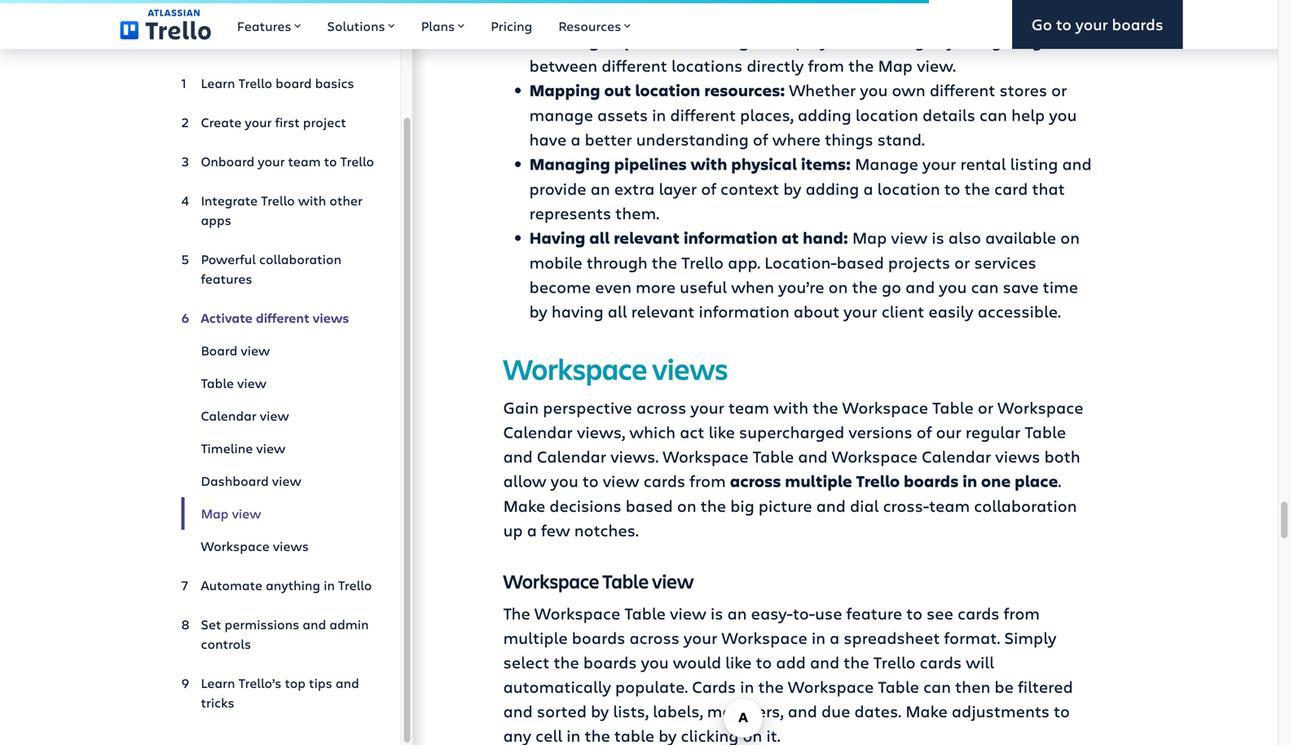 Task type: describe. For each thing, give the bounding box(es) containing it.
getting started with trello
[[181, 2, 352, 53]]

view for map view
[[232, 505, 261, 522]]

or inside whether you own different stores or manage assets in different places, adding location details can help you have a better understanding of where things stand.
[[1052, 79, 1068, 101]]

and inside . make decisions based on the big picture and dial cross-team collaboration up a few notches.
[[817, 495, 846, 517]]

accessible.
[[978, 300, 1062, 322]]

and inside map view is also available on mobile through the trello app. location-based projects or services become even more useful when you're on the go and you can save time by having all relevant information about your client easily accessible.
[[906, 276, 936, 298]]

pipelines
[[615, 153, 687, 175]]

about
[[794, 300, 840, 322]]

information inside map view is also available on mobile through the trello app. location-based projects or services become even more useful when you're on the go and you can save time by having all relevant information about your client easily accessible.
[[699, 300, 790, 322]]

whether you own different stores or manage assets in different places, adding location details can help you have a better understanding of where things stand.
[[530, 79, 1078, 150]]

decisions
[[550, 495, 622, 517]]

controls
[[201, 635, 251, 653]]

views.
[[611, 445, 659, 467]]

is inside workspace table view the workspace table view is an easy-to-use feature to see cards from multiple boards across your workspace in a spreadsheet format. simply select the boards you would like to add and the trello cards will automatically populate. cards in the workspace table can then be filtered and sorted by lists, labels, members, and due dates. make adjustments to any cell in the table by clicking on it.
[[711, 602, 724, 624]]

and inside manage your rental listing and provide an extra layer of context by adding a location to the card that represents them.
[[1063, 153, 1092, 175]]

you left own
[[861, 79, 888, 101]]

automatically
[[504, 676, 612, 698]]

and inside "set permissions and admin controls"
[[303, 616, 326, 633]]

trello up the dial
[[857, 470, 900, 492]]

a inside manage your rental listing and provide an extra layer of context by adding a location to the card that represents them.
[[864, 177, 874, 199]]

more
[[636, 276, 676, 298]]

location-
[[765, 251, 837, 273]]

views,
[[577, 421, 626, 443]]

supercharged
[[740, 421, 845, 443]]

filtered
[[1019, 676, 1074, 698]]

table inside 'link'
[[201, 374, 234, 392]]

workspace up versions
[[843, 396, 929, 418]]

to left add
[[756, 651, 772, 673]]

on right "available"
[[1061, 226, 1080, 248]]

view inside gain perspective across your team with the workspace table or workspace calendar views, which act like supercharged versions of our regular table and calendar views. workspace table and workspace calendar views both allow you to view cards from
[[603, 470, 640, 492]]

relevant inside map view is also available on mobile through the trello app. location-based projects or services become even more useful when you're on the go and you can save time by having all relevant information about your client easily accessible.
[[632, 300, 695, 322]]

permissions
[[225, 616, 299, 633]]

mapping out location resources:
[[530, 79, 786, 101]]

across multiple trello boards in one place
[[730, 470, 1059, 492]]

multiple inside workspace table view the workspace table view is an easy-to-use feature to see cards from multiple boards across your workspace in a spreadsheet format. simply select the boards you would like to add and the trello cards will automatically populate. cards in the workspace table can then be filtered and sorted by lists, labels, members, and due dates. make adjustments to any cell in the table by clicking on it.
[[504, 627, 568, 649]]

details
[[923, 104, 976, 126]]

the up the automatically
[[554, 651, 580, 673]]

any
[[504, 725, 532, 745]]

the up more
[[652, 251, 678, 273]]

the inside manage your rental listing and provide an extra layer of context by adding a location to the card that represents them.
[[965, 177, 991, 199]]

of inside manage your rental listing and provide an extra layer of context by adding a location to the card that represents them.
[[702, 177, 717, 199]]

due
[[822, 700, 851, 722]]

go to your boards
[[1032, 14, 1164, 35]]

learn for learn trello's top tips and tricks
[[201, 674, 235, 692]]

provide
[[530, 177, 587, 199]]

having
[[530, 227, 586, 249]]

gain perspective across your team with the workspace table or workspace calendar views, which act like supercharged versions of our regular table and calendar views. workspace table and workspace calendar views both allow you to view cards from
[[504, 396, 1084, 492]]

with for started
[[313, 2, 352, 27]]

views inside activate different views link
[[313, 309, 349, 327]]

trello's
[[239, 674, 282, 692]]

0 horizontal spatial workspace views
[[201, 537, 309, 555]]

started
[[249, 2, 310, 27]]

to inside gain perspective across your team with the workspace table or workspace calendar views, which act like supercharged versions of our regular table and calendar views. workspace table and workspace calendar views both allow you to view cards from
[[583, 470, 599, 492]]

from inside gain perspective across your team with the workspace table or workspace calendar views, which act like supercharged versions of our regular table and calendar views. workspace table and workspace calendar views both allow you to view cards from
[[690, 470, 726, 492]]

clicking
[[681, 725, 739, 745]]

. make decisions based on the big picture and dial cross-team collaboration up a few notches.
[[504, 470, 1078, 541]]

integrate trello with other apps
[[201, 192, 363, 229]]

by down labels,
[[659, 725, 677, 745]]

things
[[825, 128, 874, 150]]

to down project
[[324, 152, 337, 170]]

members,
[[708, 700, 784, 722]]

by left 'lists,'
[[591, 700, 609, 722]]

set permissions and admin controls
[[201, 616, 369, 653]]

feature
[[847, 602, 903, 624]]

your left first
[[245, 113, 272, 131]]

cards
[[692, 676, 736, 698]]

to right go
[[1057, 14, 1072, 35]]

map view is also available on mobile through the trello app. location-based projects or services become even more useful when you're on the go and you can save time by having all relevant information about your client easily accessible.
[[530, 226, 1080, 322]]

and down supercharged
[[799, 445, 828, 467]]

format.
[[945, 627, 1001, 649]]

extra
[[615, 177, 655, 199]]

adding inside whether you own different stores or manage assets in different places, adding location details can help you have a better understanding of where things stand.
[[798, 104, 852, 126]]

workspace right the
[[535, 602, 621, 624]]

location inside manage your rental listing and provide an extra layer of context by adding a location to the card that represents them.
[[878, 177, 941, 199]]

solutions
[[327, 17, 385, 35]]

apps
[[201, 211, 232, 229]]

in down use
[[812, 627, 826, 649]]

spreadsheet
[[844, 627, 941, 649]]

create your first project
[[201, 113, 346, 131]]

manage
[[530, 104, 594, 126]]

make inside . make decisions based on the big picture and dial cross-team collaboration up a few notches.
[[504, 495, 546, 517]]

place
[[1015, 470, 1059, 492]]

0 vertical spatial multiple
[[785, 470, 853, 492]]

workspace down act
[[663, 445, 749, 467]]

locations
[[672, 54, 743, 76]]

board
[[201, 342, 238, 359]]

table down notches.
[[603, 568, 649, 594]]

views inside 'workspace views' link
[[273, 537, 309, 555]]

learn trello's top tips and tricks link
[[181, 667, 375, 719]]

different up "board view" link at the left top
[[256, 309, 310, 327]]

table view link
[[181, 367, 375, 400]]

in-
[[604, 30, 625, 52]]

view for timeline view
[[256, 440, 286, 457]]

like inside gain perspective across your team with the workspace table or workspace calendar views, which act like supercharged versions of our regular table and calendar views. workspace table and workspace calendar views both allow you to view cards from
[[709, 421, 735, 443]]

0 vertical spatial all
[[590, 227, 610, 249]]

have
[[530, 128, 567, 150]]

act
[[680, 421, 705, 443]]

planning in-person meetings:
[[530, 30, 763, 52]]

plans
[[421, 17, 455, 35]]

board view link
[[181, 334, 375, 367]]

0 horizontal spatial team
[[288, 152, 321, 170]]

better
[[585, 128, 632, 150]]

pricing link
[[478, 0, 546, 49]]

be
[[995, 676, 1014, 698]]

perspective
[[543, 396, 633, 418]]

learn trello board basics
[[201, 74, 354, 92]]

you're
[[779, 276, 825, 298]]

it.
[[767, 725, 781, 745]]

0 vertical spatial relevant
[[614, 227, 680, 249]]

card
[[995, 177, 1029, 199]]

team inside gain perspective across your team with the workspace table or workspace calendar views, which act like supercharged versions of our regular table and calendar views. workspace table and workspace calendar views both allow you to view cards from
[[729, 396, 770, 418]]

available
[[986, 226, 1057, 248]]

views up act
[[653, 350, 729, 388]]

from inside simplify irl meetings by navigating between different locations directly from the map view.
[[809, 54, 845, 76]]

you inside workspace table view the workspace table view is an easy-to-use feature to see cards from multiple boards across your workspace in a spreadsheet format. simply select the boards you would like to add and the trello cards will automatically populate. cards in the workspace table can then be filtered and sorted by lists, labels, members, and due dates. make adjustments to any cell in the table by clicking on it.
[[641, 651, 669, 673]]

getting
[[181, 2, 245, 27]]

learn for learn trello board basics
[[201, 74, 235, 92]]

trello inside learn trello board basics "link"
[[239, 74, 272, 92]]

table down supercharged
[[753, 445, 795, 467]]

2 vertical spatial cards
[[920, 651, 962, 673]]

in left one
[[963, 470, 978, 492]]

planning
[[530, 30, 600, 52]]

workspace down map view
[[201, 537, 270, 555]]

the left table
[[585, 725, 611, 745]]

map for map view
[[201, 505, 229, 522]]

person
[[625, 30, 679, 52]]

onboard your team to trello link
[[181, 145, 375, 178]]

the inside gain perspective across your team with the workspace table or workspace calendar views, which act like supercharged versions of our regular table and calendar views. workspace table and workspace calendar views both allow you to view cards from
[[813, 396, 839, 418]]

the down add
[[759, 676, 784, 698]]

the inside simplify irl meetings by navigating between different locations directly from the map view.
[[849, 54, 875, 76]]

an inside workspace table view the workspace table view is an easy-to-use feature to see cards from multiple boards across your workspace in a spreadsheet format. simply select the boards you would like to add and the trello cards will automatically populate. cards in the workspace table can then be filtered and sorted by lists, labels, members, and due dates. make adjustments to any cell in the table by clicking on it.
[[728, 602, 747, 624]]

based inside map view is also available on mobile through the trello app. location-based projects or services become even more useful when you're on the go and you can save time by having all relevant information about your client easily accessible.
[[837, 251, 885, 273]]

your inside gain perspective across your team with the workspace table or workspace calendar views, which act like supercharged versions of our regular table and calendar views. workspace table and workspace calendar views both allow you to view cards from
[[691, 396, 725, 418]]

go
[[882, 276, 902, 298]]

to left see
[[907, 602, 923, 624]]

on inside workspace table view the workspace table view is an easy-to-use feature to see cards from multiple boards across your workspace in a spreadsheet format. simply select the boards you would like to add and the trello cards will automatically populate. cards in the workspace table can then be filtered and sorted by lists, labels, members, and due dates. make adjustments to any cell in the table by clicking on it.
[[743, 725, 763, 745]]

layer
[[659, 177, 697, 199]]

simply
[[1005, 627, 1057, 649]]

basics
[[315, 74, 354, 92]]

automate anything in trello link
[[181, 569, 375, 602]]

assets
[[598, 104, 648, 126]]

powerful
[[201, 250, 256, 268]]

onboard
[[201, 152, 255, 170]]

across inside workspace table view the workspace table view is an easy-to-use feature to see cards from multiple boards across your workspace in a spreadsheet format. simply select the boards you would like to add and the trello cards will automatically populate. cards in the workspace table can then be filtered and sorted by lists, labels, members, and due dates. make adjustments to any cell in the table by clicking on it.
[[630, 627, 680, 649]]

1 vertical spatial cards
[[958, 602, 1000, 624]]

see
[[927, 602, 954, 624]]

a inside whether you own different stores or manage assets in different places, adding location details can help you have a better understanding of where things stand.
[[571, 128, 581, 150]]

few
[[541, 519, 571, 541]]

activate
[[201, 309, 253, 327]]

one
[[982, 470, 1011, 492]]

would
[[673, 651, 722, 673]]

top
[[285, 674, 306, 692]]

you right help
[[1050, 104, 1078, 126]]

0 vertical spatial location
[[635, 79, 701, 101]]

through
[[587, 251, 648, 273]]

meetings:
[[683, 30, 763, 52]]

which
[[630, 421, 676, 443]]

with for pipelines
[[691, 153, 728, 175]]

and up allow
[[504, 445, 533, 467]]

workspace up perspective
[[504, 350, 648, 388]]

integrate
[[201, 192, 258, 209]]

your down create your first project
[[258, 152, 285, 170]]

make inside workspace table view the workspace table view is an easy-to-use feature to see cards from multiple boards across your workspace in a spreadsheet format. simply select the boards you would like to add and the trello cards will automatically populate. cards in the workspace table can then be filtered and sorted by lists, labels, members, and due dates. make adjustments to any cell in the table by clicking on it.
[[906, 700, 948, 722]]

workspace down versions
[[832, 445, 918, 467]]

workspace down easy-
[[722, 627, 808, 649]]

having all relevant information at hand:
[[530, 227, 849, 249]]



Task type: vqa. For each thing, say whether or not it's contained in the screenshot.
middle the team
yes



Task type: locate. For each thing, give the bounding box(es) containing it.
calendar
[[201, 407, 257, 424], [504, 421, 573, 443], [537, 445, 607, 467], [922, 445, 992, 467]]

from down act
[[690, 470, 726, 492]]

1 vertical spatial multiple
[[504, 627, 568, 649]]

0 horizontal spatial based
[[626, 495, 673, 517]]

collaboration inside powerful collaboration features
[[259, 250, 342, 268]]

with up supercharged
[[774, 396, 809, 418]]

1 horizontal spatial from
[[809, 54, 845, 76]]

features
[[237, 17, 292, 35]]

0 vertical spatial like
[[709, 421, 735, 443]]

with inside getting started with trello
[[313, 2, 352, 27]]

view for map view is also available on mobile through the trello app. location-based projects or services become even more useful when you're on the go and you can save time by having all relevant information about your client easily accessible.
[[892, 226, 928, 248]]

client
[[882, 300, 925, 322]]

make
[[504, 495, 546, 517], [906, 700, 948, 722]]

workspace up the
[[504, 568, 600, 594]]

like
[[709, 421, 735, 443], [726, 651, 752, 673]]

map view link
[[181, 497, 375, 530]]

information down when
[[699, 300, 790, 322]]

views down map view link
[[273, 537, 309, 555]]

relevant down them. on the top of the page
[[614, 227, 680, 249]]

workspace up regular
[[998, 396, 1084, 418]]

0 vertical spatial team
[[288, 152, 321, 170]]

trello inside onboard your team to trello link
[[340, 152, 374, 170]]

can
[[980, 104, 1008, 126], [972, 276, 999, 298], [924, 676, 952, 698]]

in up "members,"
[[741, 676, 755, 698]]

team inside . make decisions based on the big picture and dial cross-team collaboration up a few notches.
[[930, 495, 971, 517]]

1 vertical spatial based
[[626, 495, 673, 517]]

is up would at bottom right
[[711, 602, 724, 624]]

trello up useful
[[682, 251, 724, 273]]

1 vertical spatial map
[[853, 226, 887, 248]]

relevant
[[614, 227, 680, 249], [632, 300, 695, 322]]

big
[[731, 495, 755, 517]]

0 vertical spatial of
[[753, 128, 769, 150]]

and
[[1063, 153, 1092, 175], [906, 276, 936, 298], [504, 445, 533, 467], [799, 445, 828, 467], [817, 495, 846, 517], [303, 616, 326, 633], [810, 651, 840, 673], [336, 674, 359, 692], [504, 700, 533, 722], [788, 700, 818, 722]]

your inside workspace table view the workspace table view is an easy-to-use feature to see cards from multiple boards across your workspace in a spreadsheet format. simply select the boards you would like to add and the trello cards will automatically populate. cards in the workspace table can then be filtered and sorted by lists, labels, members, and due dates. make adjustments to any cell in the table by clicking on it.
[[684, 627, 718, 649]]

you up populate.
[[641, 651, 669, 673]]

easily
[[929, 300, 974, 322]]

table up dates.
[[878, 676, 920, 698]]

2 vertical spatial from
[[1004, 602, 1041, 624]]

the down irl
[[849, 54, 875, 76]]

1 vertical spatial team
[[729, 396, 770, 418]]

by inside simplify irl meetings by navigating between different locations directly from the map view.
[[938, 29, 956, 51]]

go to your boards link
[[1013, 0, 1184, 49]]

an left easy-
[[728, 602, 747, 624]]

table
[[201, 374, 234, 392], [933, 396, 974, 418], [1025, 421, 1067, 443], [753, 445, 795, 467], [603, 568, 649, 594], [625, 602, 666, 624], [878, 676, 920, 698]]

0 vertical spatial workspace views
[[504, 350, 729, 388]]

atlassian trello image
[[120, 9, 211, 40]]

1 horizontal spatial workspace views
[[504, 350, 729, 388]]

your up would at bottom right
[[684, 627, 718, 649]]

with inside gain perspective across your team with the workspace table or workspace calendar views, which act like supercharged versions of our regular table and calendar views. workspace table and workspace calendar views both allow you to view cards from
[[774, 396, 809, 418]]

and right tips
[[336, 674, 359, 692]]

or inside map view is also available on mobile through the trello app. location-based projects or services become even more useful when you're on the go and you can save time by having all relevant information about your client easily accessible.
[[955, 251, 971, 273]]

1 vertical spatial from
[[690, 470, 726, 492]]

0 horizontal spatial or
[[955, 251, 971, 273]]

on left 'big'
[[677, 495, 697, 517]]

1 vertical spatial collaboration
[[975, 495, 1078, 517]]

of
[[753, 128, 769, 150], [702, 177, 717, 199], [917, 421, 933, 443]]

across up which
[[637, 396, 687, 418]]

1 horizontal spatial is
[[932, 226, 945, 248]]

1 horizontal spatial of
[[753, 128, 769, 150]]

navigating
[[960, 29, 1043, 51]]

calendar down views,
[[537, 445, 607, 467]]

location
[[635, 79, 701, 101], [856, 104, 919, 126], [878, 177, 941, 199]]

trello down spreadsheet
[[874, 651, 916, 673]]

other
[[330, 192, 363, 209]]

1 vertical spatial learn
[[201, 674, 235, 692]]

can inside map view is also available on mobile through the trello app. location-based projects or services become even more useful when you're on the go and you can save time by having all relevant information about your client easily accessible.
[[972, 276, 999, 298]]

2 horizontal spatial team
[[930, 495, 971, 517]]

the left go
[[853, 276, 878, 298]]

you up the easily
[[940, 276, 968, 298]]

map for map view is also available on mobile through the trello app. location-based projects or services become even more useful when you're on the go and you can save time by having all relevant information about your client easily accessible.
[[853, 226, 887, 248]]

1 horizontal spatial make
[[906, 700, 948, 722]]

by inside manage your rental listing and provide an extra layer of context by adding a location to the card that represents them.
[[784, 177, 802, 199]]

is left also
[[932, 226, 945, 248]]

table up our
[[933, 396, 974, 418]]

your left client
[[844, 300, 878, 322]]

with down understanding
[[691, 153, 728, 175]]

map inside map view is also available on mobile through the trello app. location-based projects or services become even more useful when you're on the go and you can save time by having all relevant information about your client easily accessible.
[[853, 226, 887, 248]]

1 horizontal spatial team
[[729, 396, 770, 418]]

trello down onboard your team to trello link
[[261, 192, 295, 209]]

select
[[504, 651, 550, 673]]

our
[[937, 421, 962, 443]]

all inside map view is also available on mobile through the trello app. location-based projects or services become even more useful when you're on the go and you can save time by having all relevant information about your client easily accessible.
[[608, 300, 627, 322]]

the
[[849, 54, 875, 76], [965, 177, 991, 199], [652, 251, 678, 273], [853, 276, 878, 298], [813, 396, 839, 418], [701, 495, 727, 517], [554, 651, 580, 673], [844, 651, 870, 673], [759, 676, 784, 698], [585, 725, 611, 745]]

1 vertical spatial can
[[972, 276, 999, 298]]

collaboration
[[259, 250, 342, 268], [975, 495, 1078, 517]]

0 vertical spatial make
[[504, 495, 546, 517]]

calendar down our
[[922, 445, 992, 467]]

1 vertical spatial adding
[[806, 177, 860, 199]]

onboard your team to trello
[[201, 152, 374, 170]]

1 vertical spatial or
[[955, 251, 971, 273]]

1 vertical spatial location
[[856, 104, 919, 126]]

cards up format.
[[958, 602, 1000, 624]]

trello inside workspace table view the workspace table view is an easy-to-use feature to see cards from multiple boards across your workspace in a spreadsheet format. simply select the boards you would like to add and the trello cards will automatically populate. cards in the workspace table can then be filtered and sorted by lists, labels, members, and due dates. make adjustments to any cell in the table by clicking on it.
[[874, 651, 916, 673]]

at
[[782, 227, 799, 249]]

timeline
[[201, 440, 253, 457]]

picture
[[759, 495, 813, 517]]

can down services
[[972, 276, 999, 298]]

based up go
[[837, 251, 885, 273]]

2 horizontal spatial of
[[917, 421, 933, 443]]

out
[[605, 79, 632, 101]]

and up "any"
[[504, 700, 533, 722]]

with inside 'integrate trello with other apps'
[[298, 192, 326, 209]]

0 vertical spatial an
[[591, 177, 611, 199]]

automate
[[201, 577, 263, 594]]

your inside map view is also available on mobile through the trello app. location-based projects or services become even more useful when you're on the go and you can save time by having all relevant information about your client easily accessible.
[[844, 300, 878, 322]]

dates.
[[855, 700, 902, 722]]

table
[[615, 725, 655, 745]]

1 learn from the top
[[201, 74, 235, 92]]

trello inside map view is also available on mobile through the trello app. location-based projects or services become even more useful when you're on the go and you can save time by having all relevant information about your client easily accessible.
[[682, 251, 724, 273]]

across inside gain perspective across your team with the workspace table or workspace calendar views, which act like supercharged versions of our regular table and calendar views. workspace table and workspace calendar views both allow you to view cards from
[[637, 396, 687, 418]]

an inside manage your rental listing and provide an extra layer of context by adding a location to the card that represents them.
[[591, 177, 611, 199]]

view for board view
[[241, 342, 270, 359]]

irl
[[833, 29, 857, 51]]

team down first
[[288, 152, 321, 170]]

views
[[313, 309, 349, 327], [653, 350, 729, 388], [996, 445, 1041, 467], [273, 537, 309, 555]]

2 horizontal spatial from
[[1004, 602, 1041, 624]]

you inside map view is also available on mobile through the trello app. location-based projects or services become even more useful when you're on the go and you can save time by having all relevant information about your client easily accessible.
[[940, 276, 968, 298]]

0 vertical spatial based
[[837, 251, 885, 273]]

listing
[[1011, 153, 1059, 175]]

1 vertical spatial like
[[726, 651, 752, 673]]

across
[[637, 396, 687, 418], [730, 470, 782, 492], [630, 627, 680, 649]]

learn inside learn trello board basics "link"
[[201, 74, 235, 92]]

like inside workspace table view the workspace table view is an easy-to-use feature to see cards from multiple boards across your workspace in a spreadsheet format. simply select the boards you would like to add and the trello cards will automatically populate. cards in the workspace table can then be filtered and sorted by lists, labels, members, and due dates. make adjustments to any cell in the table by clicking on it.
[[726, 651, 752, 673]]

across up populate.
[[630, 627, 680, 649]]

then
[[956, 676, 991, 698]]

information up app. at the top
[[684, 227, 778, 249]]

1 vertical spatial an
[[728, 602, 747, 624]]

1 vertical spatial all
[[608, 300, 627, 322]]

views inside gain perspective across your team with the workspace table or workspace calendar views, which act like supercharged versions of our regular table and calendar views. workspace table and workspace calendar views both allow you to view cards from
[[996, 445, 1041, 467]]

resources button
[[546, 0, 644, 49]]

anything
[[266, 577, 321, 594]]

collaboration inside . make decisions based on the big picture and dial cross-team collaboration up a few notches.
[[975, 495, 1078, 517]]

0 vertical spatial is
[[932, 226, 945, 248]]

from up whether
[[809, 54, 845, 76]]

tricks
[[201, 694, 235, 712]]

trello inside automate anything in trello link
[[338, 577, 372, 594]]

1 vertical spatial make
[[906, 700, 948, 722]]

to-
[[793, 602, 815, 624]]

with
[[313, 2, 352, 27], [691, 153, 728, 175], [298, 192, 326, 209], [774, 396, 809, 418]]

0 vertical spatial cards
[[644, 470, 686, 492]]

table up both
[[1025, 421, 1067, 443]]

view for calendar view
[[260, 407, 289, 424]]

whether
[[790, 79, 856, 101]]

to up decisions
[[583, 470, 599, 492]]

adding inside manage your rental listing and provide an extra layer of context by adding a location to the card that represents them.
[[806, 177, 860, 199]]

and right add
[[810, 651, 840, 673]]

like up cards
[[726, 651, 752, 673]]

different inside simplify irl meetings by navigating between different locations directly from the map view.
[[602, 54, 668, 76]]

2 horizontal spatial or
[[1052, 79, 1068, 101]]

all
[[590, 227, 610, 249], [608, 300, 627, 322]]

even
[[595, 276, 632, 298]]

a inside . make decisions based on the big picture and dial cross-team collaboration up a few notches.
[[527, 519, 537, 541]]

getting started with trello link
[[181, 2, 375, 60]]

and inside learn trello's top tips and tricks
[[336, 674, 359, 692]]

or down also
[[955, 251, 971, 273]]

1 vertical spatial across
[[730, 470, 782, 492]]

services
[[975, 251, 1037, 273]]

0 vertical spatial learn
[[201, 74, 235, 92]]

of left our
[[917, 421, 933, 443]]

the up supercharged
[[813, 396, 839, 418]]

set permissions and admin controls link
[[181, 608, 375, 661]]

or inside gain perspective across your team with the workspace table or workspace calendar views, which act like supercharged versions of our regular table and calendar views. workspace table and workspace calendar views both allow you to view cards from
[[978, 396, 994, 418]]

based inside . make decisions based on the big picture and dial cross-team collaboration up a few notches.
[[626, 495, 673, 517]]

can left 'then'
[[924, 676, 952, 698]]

0 horizontal spatial of
[[702, 177, 717, 199]]

with left "other"
[[298, 192, 326, 209]]

1 vertical spatial relevant
[[632, 300, 695, 322]]

0 vertical spatial or
[[1052, 79, 1068, 101]]

different
[[602, 54, 668, 76], [930, 79, 996, 101], [671, 104, 736, 126], [256, 309, 310, 327]]

own
[[892, 79, 926, 101]]

multiple up select
[[504, 627, 568, 649]]

sorted
[[537, 700, 587, 722]]

to down "rental"
[[945, 177, 961, 199]]

of up physical
[[753, 128, 769, 150]]

2 vertical spatial map
[[201, 505, 229, 522]]

make down allow
[[504, 495, 546, 517]]

2 vertical spatial or
[[978, 396, 994, 418]]

on inside . make decisions based on the big picture and dial cross-team collaboration up a few notches.
[[677, 495, 697, 517]]

location up stand.
[[856, 104, 919, 126]]

different up details
[[930, 79, 996, 101]]

0 vertical spatial adding
[[798, 104, 852, 126]]

gain
[[504, 396, 539, 418]]

by inside map view is also available on mobile through the trello app. location-based projects or services become even more useful when you're on the go and you can save time by having all relevant information about your client easily accessible.
[[530, 300, 548, 322]]

context
[[721, 177, 780, 199]]

0 horizontal spatial is
[[711, 602, 724, 624]]

can inside workspace table view the workspace table view is an easy-to-use feature to see cards from multiple boards across your workspace in a spreadsheet format. simply select the boards you would like to add and the trello cards will automatically populate. cards in the workspace table can then be filtered and sorted by lists, labels, members, and due dates. make adjustments to any cell in the table by clicking on it.
[[924, 676, 952, 698]]

cross-
[[884, 495, 930, 517]]

in right cell
[[567, 725, 581, 745]]

1 vertical spatial of
[[702, 177, 717, 199]]

2 vertical spatial across
[[630, 627, 680, 649]]

regular
[[966, 421, 1021, 443]]

1 horizontal spatial multiple
[[785, 470, 853, 492]]

page progress progress bar
[[0, 0, 929, 3]]

represents
[[530, 202, 612, 224]]

trello left 'board' on the top of the page
[[239, 74, 272, 92]]

views up "board view" link at the left top
[[313, 309, 349, 327]]

up
[[504, 519, 523, 541]]

and left the dial
[[817, 495, 846, 517]]

2 vertical spatial team
[[930, 495, 971, 517]]

across up 'big'
[[730, 470, 782, 492]]

managing pipelines with physical items:
[[530, 153, 851, 175]]

collaboration down place
[[975, 495, 1078, 517]]

your right go
[[1076, 14, 1109, 35]]

like right act
[[709, 421, 735, 443]]

and up that on the right of page
[[1063, 153, 1092, 175]]

calendar inside calendar view link
[[201, 407, 257, 424]]

notches.
[[575, 519, 639, 541]]

0 vertical spatial information
[[684, 227, 778, 249]]

to inside manage your rental listing and provide an extra layer of context by adding a location to the card that represents them.
[[945, 177, 961, 199]]

view
[[892, 226, 928, 248], [241, 342, 270, 359], [237, 374, 267, 392], [260, 407, 289, 424], [256, 440, 286, 457], [603, 470, 640, 492], [272, 472, 302, 490], [232, 505, 261, 522], [652, 568, 694, 594], [670, 602, 707, 624]]

trello inside 'integrate trello with other apps'
[[261, 192, 295, 209]]

cell
[[536, 725, 563, 745]]

will
[[966, 651, 995, 673]]

workspace up due
[[788, 676, 874, 698]]

1 horizontal spatial an
[[728, 602, 747, 624]]

can inside whether you own different stores or manage assets in different places, adding location details can help you have a better understanding of where things stand.
[[980, 104, 1008, 126]]

of down managing pipelines with physical items:
[[702, 177, 717, 199]]

also
[[949, 226, 982, 248]]

places,
[[740, 104, 794, 126]]

in right the anything
[[324, 577, 335, 594]]

view inside map view is also available on mobile through the trello app. location-based projects or services become even more useful when you're on the go and you can save time by having all relevant information about your client easily accessible.
[[892, 226, 928, 248]]

map inside simplify irl meetings by navigating between different locations directly from the map view.
[[879, 54, 913, 76]]

calendar down gain
[[504, 421, 573, 443]]

and down projects
[[906, 276, 936, 298]]

0 vertical spatial collaboration
[[259, 250, 342, 268]]

is inside map view is also available on mobile through the trello app. location-based projects or services become even more useful when you're on the go and you can save time by having all relevant information about your client easily accessible.
[[932, 226, 945, 248]]

0 horizontal spatial multiple
[[504, 627, 568, 649]]

become
[[530, 276, 591, 298]]

you inside gain perspective across your team with the workspace table or workspace calendar views, which act like supercharged versions of our regular table and calendar views. workspace table and workspace calendar views both allow you to view cards from
[[551, 470, 579, 492]]

in inside whether you own different stores or manage assets in different places, adding location details can help you have a better understanding of where things stand.
[[652, 104, 666, 126]]

your inside manage your rental listing and provide an extra layer of context by adding a location to the card that represents them.
[[923, 153, 957, 175]]

boards inside go to your boards link
[[1113, 14, 1164, 35]]

0 horizontal spatial from
[[690, 470, 726, 492]]

based
[[837, 251, 885, 273], [626, 495, 673, 517]]

mapping
[[530, 79, 601, 101]]

team up supercharged
[[729, 396, 770, 418]]

a inside workspace table view the workspace table view is an easy-to-use feature to see cards from multiple boards across your workspace in a spreadsheet format. simply select the boards you would like to add and the trello cards will automatically populate. cards in the workspace table can then be filtered and sorted by lists, labels, members, and due dates. make adjustments to any cell in the table by clicking on it.
[[830, 627, 840, 649]]

a right up
[[527, 519, 537, 541]]

view for dashboard view
[[272, 472, 302, 490]]

1 vertical spatial information
[[699, 300, 790, 322]]

your up act
[[691, 396, 725, 418]]

and left due
[[788, 700, 818, 722]]

the inside . make decisions based on the big picture and dial cross-team collaboration up a few notches.
[[701, 495, 727, 517]]

make right dates.
[[906, 700, 948, 722]]

of inside whether you own different stores or manage assets in different places, adding location details can help you have a better understanding of where things stand.
[[753, 128, 769, 150]]

1 vertical spatial is
[[711, 602, 724, 624]]

1 horizontal spatial based
[[837, 251, 885, 273]]

different up understanding
[[671, 104, 736, 126]]

different down planning in-person meetings:
[[602, 54, 668, 76]]

a up managing
[[571, 128, 581, 150]]

trello
[[181, 28, 229, 53], [239, 74, 272, 92], [340, 152, 374, 170], [261, 192, 295, 209], [682, 251, 724, 273], [857, 470, 900, 492], [338, 577, 372, 594], [874, 651, 916, 673]]

to down filtered
[[1054, 700, 1071, 722]]

to
[[1057, 14, 1072, 35], [324, 152, 337, 170], [945, 177, 961, 199], [583, 470, 599, 492], [907, 602, 923, 624], [756, 651, 772, 673], [1054, 700, 1071, 722]]

0 horizontal spatial make
[[504, 495, 546, 517]]

a down manage on the top
[[864, 177, 874, 199]]

an left extra
[[591, 177, 611, 199]]

2 vertical spatial of
[[917, 421, 933, 443]]

on up about
[[829, 276, 848, 298]]

0 vertical spatial map
[[879, 54, 913, 76]]

0 vertical spatial can
[[980, 104, 1008, 126]]

timeline view link
[[181, 432, 375, 465]]

dashboard
[[201, 472, 269, 490]]

table up populate.
[[625, 602, 666, 624]]

location down locations
[[635, 79, 701, 101]]

learn inside learn trello's top tips and tricks
[[201, 674, 235, 692]]

location inside whether you own different stores or manage assets in different places, adding location details can help you have a better understanding of where things stand.
[[856, 104, 919, 126]]

1 horizontal spatial or
[[978, 396, 994, 418]]

0 vertical spatial from
[[809, 54, 845, 76]]

items:
[[802, 153, 851, 175]]

first
[[275, 113, 300, 131]]

view for table view
[[237, 374, 267, 392]]

on left it.
[[743, 725, 763, 745]]

timeline view
[[201, 440, 286, 457]]

from inside workspace table view the workspace table view is an easy-to-use feature to see cards from multiple boards across your workspace in a spreadsheet format. simply select the boards you would like to add and the trello cards will automatically populate. cards in the workspace table can then be filtered and sorted by lists, labels, members, and due dates. make adjustments to any cell in the table by clicking on it.
[[1004, 602, 1041, 624]]

team down across multiple trello boards in one place
[[930, 495, 971, 517]]

trello inside getting started with trello
[[181, 28, 229, 53]]

simplify
[[767, 29, 829, 51]]

with for trello
[[298, 192, 326, 209]]

cards inside gain perspective across your team with the workspace table or workspace calendar views, which act like supercharged versions of our regular table and calendar views. workspace table and workspace calendar views both allow you to view cards from
[[644, 470, 686, 492]]

based up notches.
[[626, 495, 673, 517]]

the down spreadsheet
[[844, 651, 870, 673]]

of inside gain perspective across your team with the workspace table or workspace calendar views, which act like supercharged versions of our regular table and calendar views. workspace table and workspace calendar views both allow you to view cards from
[[917, 421, 933, 443]]

the left 'big'
[[701, 495, 727, 517]]

versions
[[849, 421, 913, 443]]

physical
[[732, 153, 798, 175]]

lists,
[[613, 700, 649, 722]]

2 learn from the top
[[201, 674, 235, 692]]

2 vertical spatial location
[[878, 177, 941, 199]]

0 vertical spatial across
[[637, 396, 687, 418]]

1 horizontal spatial collaboration
[[975, 495, 1078, 517]]

workspace views
[[504, 350, 729, 388], [201, 537, 309, 555]]

2 vertical spatial can
[[924, 676, 952, 698]]

1 vertical spatial workspace views
[[201, 537, 309, 555]]

0 horizontal spatial an
[[591, 177, 611, 199]]

0 horizontal spatial collaboration
[[259, 250, 342, 268]]

learn up tricks
[[201, 674, 235, 692]]



